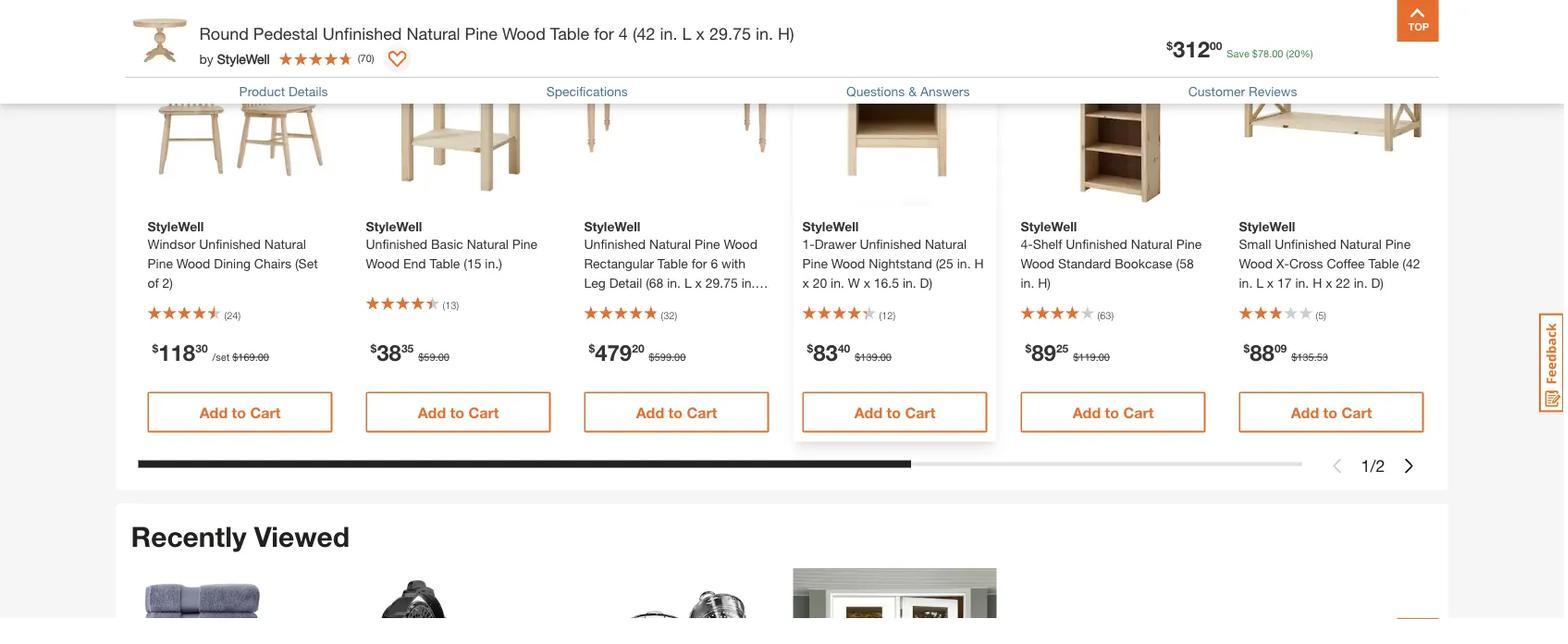Task type: locate. For each thing, give the bounding box(es) containing it.
53
[[1317, 351, 1329, 363]]

natural inside stylewell small unfinished natural pine wood x-cross coffee table (42 in. l x 17 in. h x 22 in. d)
[[1341, 236, 1382, 251]]

4 to from the left
[[887, 403, 901, 421]]

stylewell
[[217, 51, 270, 66], [148, 219, 204, 234], [366, 219, 422, 234], [584, 219, 641, 234], [803, 219, 859, 234], [1021, 219, 1077, 234], [1239, 219, 1296, 234]]

wood
[[502, 23, 546, 43], [724, 236, 758, 251], [177, 255, 210, 271], [366, 255, 400, 271], [832, 255, 866, 271], [1021, 255, 1055, 271], [1239, 255, 1273, 271]]

2 vertical spatial h)
[[584, 294, 597, 309]]

0 horizontal spatial h
[[975, 255, 984, 271]]

l left 17
[[1257, 275, 1264, 290]]

. for 83
[[878, 351, 881, 363]]

. right /set
[[255, 351, 258, 363]]

unfinished up ( 70 )
[[323, 23, 402, 43]]

d) right 22
[[1372, 275, 1384, 290]]

windsor unfinished natural pine wood dining chairs (set of 2) image
[[138, 2, 342, 205]]

. down ( 32 )
[[672, 351, 675, 363]]

0 vertical spatial h
[[975, 255, 984, 271]]

20 left 599
[[632, 342, 645, 355]]

dining
[[214, 255, 251, 271]]

0 horizontal spatial for
[[594, 23, 614, 43]]

. inside $ 83 40 $ 139 . 00
[[878, 351, 881, 363]]

specifications
[[547, 84, 628, 99]]

stylewell up small
[[1239, 219, 1296, 234]]

$ right '09' on the bottom right
[[1292, 351, 1298, 363]]

00 inside $ 89 25 $ 119 . 00
[[1099, 351, 1110, 363]]

shelf
[[1033, 236, 1063, 251]]

%)
[[1301, 47, 1314, 59]]

unfinished
[[323, 23, 402, 43], [199, 236, 261, 251], [366, 236, 428, 251], [584, 236, 646, 251], [860, 236, 922, 251], [1066, 236, 1128, 251], [1275, 236, 1337, 251]]

5 cart from the left
[[1124, 403, 1154, 421]]

(
[[1287, 47, 1289, 59], [358, 52, 360, 64], [443, 299, 445, 311], [224, 309, 227, 321], [661, 309, 664, 321], [880, 309, 882, 321], [1098, 309, 1100, 321], [1316, 309, 1319, 321]]

2
[[1376, 456, 1386, 476]]

to for 3rd add to cart button from left
[[669, 403, 683, 421]]

d) down the nightstand
[[920, 275, 933, 290]]

natural inside stylewell windsor unfinished natural pine wood dining chairs (set of 2)
[[264, 236, 306, 251]]

natural up (25
[[925, 236, 967, 251]]

natural up in.)
[[467, 236, 509, 251]]

$ right 40 at the bottom of page
[[855, 351, 861, 363]]

22
[[1336, 275, 1351, 290]]

stylewell up windsor
[[148, 219, 204, 234]]

4
[[619, 23, 628, 43]]

natural up chairs
[[264, 236, 306, 251]]

natural up coffee
[[1341, 236, 1382, 251]]

2 add to cart button from the left
[[366, 392, 551, 433]]

( 32 )
[[661, 309, 677, 321]]

stylewell for 89
[[1021, 219, 1077, 234]]

6
[[711, 255, 718, 271]]

5 add to cart from the left
[[1073, 403, 1154, 421]]

x right (68
[[695, 275, 702, 290]]

20
[[1289, 47, 1301, 59], [813, 275, 827, 290], [632, 342, 645, 355]]

4 add to cart button from the left
[[803, 392, 988, 433]]

89
[[1032, 339, 1057, 365]]

h inside stylewell small unfinished natural pine wood x-cross coffee table (42 in. l x 17 in. h x 22 in. d)
[[1313, 275, 1323, 290]]

. right 35 on the left of the page
[[435, 351, 438, 363]]

3 add to cart button from the left
[[584, 392, 769, 433]]

. inside $ 479 20 $ 599 . 00
[[672, 351, 675, 363]]

d)
[[920, 275, 933, 290], [1372, 275, 1384, 290]]

x right w on the top of the page
[[864, 275, 871, 290]]

natural up bookcase
[[1131, 236, 1173, 251]]

round pedestal unfinished natural pine wood table for 4 (42 in. l x 29.75 in. h)
[[199, 23, 795, 43]]

. inside $ 312 00 save $ 78 . 00 ( 20 %)
[[1270, 47, 1273, 59]]

479
[[595, 339, 632, 365]]

1 vertical spatial for
[[692, 255, 707, 271]]

stylewell inside stylewell small unfinished natural pine wood x-cross coffee table (42 in. l x 17 in. h x 22 in. d)
[[1239, 219, 1296, 234]]

139
[[861, 351, 878, 363]]

) for 83
[[893, 309, 896, 321]]

) for 479
[[675, 309, 677, 321]]

stylewell inside "stylewell unfinished natural pine wood rectangular table for 6 with leg detail (68 in. l x 29.75 in. h)"
[[584, 219, 641, 234]]

$ right 35 on the left of the page
[[418, 351, 424, 363]]

x
[[696, 23, 705, 43], [695, 275, 702, 290], [803, 275, 809, 290], [864, 275, 871, 290], [1268, 275, 1274, 290], [1326, 275, 1333, 290]]

unfinished up dining on the top left of page
[[199, 236, 261, 251]]

5 add from the left
[[1073, 403, 1101, 421]]

( for 89
[[1098, 309, 1100, 321]]

stylewell inside the stylewell 1-drawer unfinished natural pine wood nightstand (25 in. h x 20 in. w x 16.5 in. d)
[[803, 219, 859, 234]]

stylewell down round
[[217, 51, 270, 66]]

1 horizontal spatial 20
[[813, 275, 827, 290]]

. right the 25
[[1096, 351, 1099, 363]]

169
[[238, 351, 255, 363]]

next slide image
[[1402, 458, 1417, 473]]

table inside stylewell unfinished basic natural pine wood end table (15 in.)
[[430, 255, 460, 271]]

add to cart down '139' at the bottom of page
[[855, 403, 936, 421]]

2 add from the left
[[418, 403, 446, 421]]

add to cart down 59
[[418, 403, 499, 421]]

table up (68
[[658, 255, 688, 271]]

add to cart for first add to cart button from the left
[[200, 403, 281, 421]]

118
[[158, 339, 195, 365]]

2 vertical spatial 20
[[632, 342, 645, 355]]

stylewell up drawer
[[803, 219, 859, 234]]

29.75
[[710, 23, 751, 43], [706, 275, 738, 290]]

drawer
[[815, 236, 856, 251]]

2 add to cart from the left
[[418, 403, 499, 421]]

wood inside stylewell 4-shelf unfinished natural pine wood standard bookcase (58 in. h)
[[1021, 255, 1055, 271]]

( 5 )
[[1316, 309, 1327, 321]]

1 add from the left
[[200, 403, 228, 421]]

$ left '09' on the bottom right
[[1244, 342, 1250, 355]]

4 add to cart from the left
[[855, 403, 936, 421]]

add to cart button up this is the first slide image
[[1239, 392, 1425, 433]]

unfinished up standard
[[1066, 236, 1128, 251]]

add down 599
[[636, 403, 665, 421]]

1 vertical spatial h
[[1313, 275, 1323, 290]]

. inside $ 38 35 $ 59 . 00
[[435, 351, 438, 363]]

stylewell inside stylewell windsor unfinished natural pine wood dining chairs (set of 2)
[[148, 219, 204, 234]]

0 vertical spatial (42
[[633, 23, 656, 43]]

0 vertical spatial 20
[[1289, 47, 1301, 59]]

save
[[1227, 47, 1250, 59]]

( for 479
[[661, 309, 664, 321]]

pine
[[465, 23, 498, 43], [512, 236, 538, 251], [695, 236, 720, 251], [1177, 236, 1202, 251], [1386, 236, 1411, 251], [148, 255, 173, 271], [803, 255, 828, 271]]

0 horizontal spatial h)
[[584, 294, 597, 309]]

add to cart button down 119
[[1021, 392, 1206, 433]]

00 right 78
[[1273, 47, 1284, 59]]

1 vertical spatial h)
[[1038, 275, 1051, 290]]

( inside $ 312 00 save $ 78 . 00 ( 20 %)
[[1287, 47, 1289, 59]]

2 cart from the left
[[469, 403, 499, 421]]

3 add to cart from the left
[[636, 403, 717, 421]]

round
[[199, 23, 249, 43]]

6 add to cart from the left
[[1291, 403, 1373, 421]]

top button
[[1398, 0, 1439, 42]]

unfinished up the end
[[366, 236, 428, 251]]

6 cart from the left
[[1342, 403, 1373, 421]]

00 right "169"
[[258, 351, 269, 363]]

00 right 599
[[675, 351, 686, 363]]

h)
[[778, 23, 795, 43], [1038, 275, 1051, 290], [584, 294, 597, 309]]

unfinished up cross
[[1275, 236, 1337, 251]]

x down 1-
[[803, 275, 809, 290]]

$ 83 40 $ 139 . 00
[[807, 339, 892, 365]]

20 right 78
[[1289, 47, 1301, 59]]

00 inside $ 38 35 $ 59 . 00
[[438, 351, 450, 363]]

(42
[[633, 23, 656, 43], [1403, 255, 1421, 271]]

questions & answers
[[847, 84, 970, 99]]

add to cart button down 599
[[584, 392, 769, 433]]

unfinished inside stylewell unfinished basic natural pine wood end table (15 in.)
[[366, 236, 428, 251]]

5
[[1319, 309, 1324, 321]]

0 horizontal spatial (42
[[633, 23, 656, 43]]

table down the basic
[[430, 255, 460, 271]]

1 horizontal spatial for
[[692, 255, 707, 271]]

stylewell inside stylewell 4-shelf unfinished natural pine wood standard bookcase (58 in. h)
[[1021, 219, 1077, 234]]

stylewell for 88
[[1239, 219, 1296, 234]]

stylewell inside stylewell unfinished basic natural pine wood end table (15 in.)
[[366, 219, 422, 234]]

. inside $ 88 09 $ 135 . 53
[[1315, 351, 1317, 363]]

) for 88
[[1324, 309, 1327, 321]]

2 d) from the left
[[1372, 275, 1384, 290]]

natural up display icon
[[407, 23, 460, 43]]

unfinished up rectangular
[[584, 236, 646, 251]]

add to cart button
[[148, 392, 333, 433], [366, 392, 551, 433], [584, 392, 769, 433], [803, 392, 988, 433], [1021, 392, 1206, 433], [1239, 392, 1425, 433]]

l right (68
[[685, 275, 692, 290]]

) for 38
[[457, 299, 459, 311]]

stylewell up shelf
[[1021, 219, 1077, 234]]

to for third add to cart button from right
[[887, 403, 901, 421]]

basic
[[431, 236, 463, 251]]

0 horizontal spatial 20
[[632, 342, 645, 355]]

1 horizontal spatial (42
[[1403, 255, 1421, 271]]

add down /set
[[200, 403, 228, 421]]

2 horizontal spatial 20
[[1289, 47, 1301, 59]]

for for 6
[[692, 255, 707, 271]]

(25
[[936, 255, 954, 271]]

.
[[1270, 47, 1273, 59], [255, 351, 258, 363], [435, 351, 438, 363], [672, 351, 675, 363], [878, 351, 881, 363], [1096, 351, 1099, 363], [1315, 351, 1317, 363]]

add down 135
[[1291, 403, 1320, 421]]

2 to from the left
[[450, 403, 465, 421]]

1 vertical spatial 29.75
[[706, 275, 738, 290]]

0 vertical spatial h)
[[778, 23, 795, 43]]

1 horizontal spatial h
[[1313, 275, 1323, 290]]

add to cart down "169"
[[200, 403, 281, 421]]

natural up (68
[[650, 236, 691, 251]]

for left 4
[[594, 23, 614, 43]]

/
[[1371, 456, 1376, 476]]

natural inside the stylewell 1-drawer unfinished natural pine wood nightstand (25 in. h x 20 in. w x 16.5 in. d)
[[925, 236, 967, 251]]

2)
[[162, 275, 173, 290]]

reviews
[[1249, 84, 1298, 99]]

add to cart button down 59
[[366, 392, 551, 433]]

d) inside stylewell small unfinished natural pine wood x-cross coffee table (42 in. l x 17 in. h x 22 in. d)
[[1372, 275, 1384, 290]]

add to cart button down '139' at the bottom of page
[[803, 392, 988, 433]]

(42 right coffee
[[1403, 255, 1421, 271]]

l inside "stylewell unfinished natural pine wood rectangular table for 6 with leg detail (68 in. l x 29.75 in. h)"
[[685, 275, 692, 290]]

1 horizontal spatial d)
[[1372, 275, 1384, 290]]

product image image
[[130, 9, 190, 69]]

(68
[[646, 275, 664, 290]]

(15
[[464, 255, 482, 271]]

h right (25
[[975, 255, 984, 271]]

chairs
[[254, 255, 292, 271]]

with
[[722, 255, 746, 271]]

pine inside stylewell small unfinished natural pine wood x-cross coffee table (42 in. l x 17 in. h x 22 in. d)
[[1386, 236, 1411, 251]]

add to cart
[[200, 403, 281, 421], [418, 403, 499, 421], [636, 403, 717, 421], [855, 403, 936, 421], [1073, 403, 1154, 421], [1291, 403, 1373, 421]]

h down cross
[[1313, 275, 1323, 290]]

20 left w on the top of the page
[[813, 275, 827, 290]]

add down 119
[[1073, 403, 1101, 421]]

5 add to cart button from the left
[[1021, 392, 1206, 433]]

1 to from the left
[[232, 403, 246, 421]]

l right 4
[[682, 23, 692, 43]]

( for 83
[[880, 309, 882, 321]]

)
[[372, 52, 374, 64], [457, 299, 459, 311], [238, 309, 241, 321], [675, 309, 677, 321], [893, 309, 896, 321], [1112, 309, 1114, 321], [1324, 309, 1327, 321]]

$ left 30
[[152, 342, 158, 355]]

bookcase
[[1115, 255, 1173, 271]]

for inside "stylewell unfinished natural pine wood rectangular table for 6 with leg detail (68 in. l x 29.75 in. h)"
[[692, 255, 707, 271]]

add to cart down 119
[[1073, 403, 1154, 421]]

for
[[594, 23, 614, 43], [692, 255, 707, 271]]

stylewell for 83
[[803, 219, 859, 234]]

add to cart for 3rd add to cart button from left
[[636, 403, 717, 421]]

5 to from the left
[[1105, 403, 1120, 421]]

w
[[848, 275, 860, 290]]

hammered copper 10-piece aluminum non-stick cookware set with glass lids image
[[575, 568, 779, 619]]

1 add to cart button from the left
[[148, 392, 333, 433]]

add to cart for third add to cart button from right
[[855, 403, 936, 421]]

1 horizontal spatial h)
[[778, 23, 795, 43]]

legacy series pet door image
[[793, 568, 997, 619]]

1 vertical spatial (42
[[1403, 255, 1421, 271]]

wood inside stylewell small unfinished natural pine wood x-cross coffee table (42 in. l x 17 in. h x 22 in. d)
[[1239, 255, 1273, 271]]

$ 38 35 $ 59 . 00
[[371, 339, 450, 365]]

1 vertical spatial 20
[[813, 275, 827, 290]]

00 right 59
[[438, 351, 450, 363]]

add to cart down 599
[[636, 403, 717, 421]]

h) inside stylewell 4-shelf unfinished natural pine wood standard bookcase (58 in. h)
[[1038, 275, 1051, 290]]

stylewell for 118
[[148, 219, 204, 234]]

for left "6"
[[692, 255, 707, 271]]

0 horizontal spatial d)
[[920, 275, 933, 290]]

. right '09' on the bottom right
[[1315, 351, 1317, 363]]

00 right 119
[[1099, 351, 1110, 363]]

questions & answers button
[[847, 84, 970, 99], [847, 84, 970, 99]]

unfinished up the nightstand
[[860, 236, 922, 251]]

. right save at the right
[[1270, 47, 1273, 59]]

2 horizontal spatial h)
[[1038, 275, 1051, 290]]

add down '139' at the bottom of page
[[855, 403, 883, 421]]

$ left 40 at the bottom of page
[[807, 342, 814, 355]]

stylewell up rectangular
[[584, 219, 641, 234]]

stylewell for 38
[[366, 219, 422, 234]]

00 right '139' at the bottom of page
[[881, 351, 892, 363]]

12
[[882, 309, 893, 321]]

stylewell up the end
[[366, 219, 422, 234]]

0 vertical spatial for
[[594, 23, 614, 43]]

add down 59
[[418, 403, 446, 421]]

x inside "stylewell unfinished natural pine wood rectangular table for 6 with leg detail (68 in. l x 29.75 in. h)"
[[695, 275, 702, 290]]

6 to from the left
[[1324, 403, 1338, 421]]

add to cart button down "169"
[[148, 392, 333, 433]]

table right coffee
[[1369, 255, 1399, 271]]

(42 right 4
[[633, 23, 656, 43]]

1 add to cart from the left
[[200, 403, 281, 421]]

3 cart from the left
[[687, 403, 717, 421]]

( 13 )
[[443, 299, 459, 311]]

in. inside stylewell 4-shelf unfinished natural pine wood standard bookcase (58 in. h)
[[1021, 275, 1035, 290]]

1 d) from the left
[[920, 275, 933, 290]]

1 / 2
[[1362, 456, 1386, 476]]

cart
[[250, 403, 281, 421], [469, 403, 499, 421], [687, 403, 717, 421], [905, 403, 936, 421], [1124, 403, 1154, 421], [1342, 403, 1373, 421]]

add to cart up this is the first slide image
[[1291, 403, 1373, 421]]

. inside $ 89 25 $ 119 . 00
[[1096, 351, 1099, 363]]

. right 40 at the bottom of page
[[878, 351, 881, 363]]

answers
[[921, 84, 970, 99]]

leg
[[584, 275, 606, 290]]

(42 inside stylewell small unfinished natural pine wood x-cross coffee table (42 in. l x 17 in. h x 22 in. d)
[[1403, 255, 1421, 271]]

119
[[1079, 351, 1096, 363]]

stylewell for 479
[[584, 219, 641, 234]]

3 to from the left
[[669, 403, 683, 421]]

by
[[199, 51, 214, 66]]

windsor
[[148, 236, 196, 251]]

rectangular
[[584, 255, 654, 271]]



Task type: describe. For each thing, give the bounding box(es) containing it.
natural inside stylewell 4-shelf unfinished natural pine wood standard bookcase (58 in. h)
[[1131, 236, 1173, 251]]

by stylewell
[[199, 51, 270, 66]]

product
[[239, 84, 285, 99]]

32
[[664, 309, 675, 321]]

1
[[1362, 456, 1371, 476]]

unfinished inside stylewell windsor unfinished natural pine wood dining chairs (set of 2)
[[199, 236, 261, 251]]

4-
[[1021, 236, 1033, 251]]

. for 89
[[1096, 351, 1099, 363]]

customer reviews
[[1189, 84, 1298, 99]]

pedestal
[[253, 23, 318, 43]]

recently viewed
[[131, 520, 350, 552]]

25
[[1057, 342, 1069, 355]]

d) inside the stylewell 1-drawer unfinished natural pine wood nightstand (25 in. h x 20 in. w x 16.5 in. d)
[[920, 275, 933, 290]]

17
[[1278, 275, 1292, 290]]

for for 4
[[594, 23, 614, 43]]

. for 88
[[1315, 351, 1317, 363]]

add to cart for 2nd add to cart button
[[418, 403, 499, 421]]

$ left 35 on the left of the page
[[371, 342, 377, 355]]

coffee
[[1327, 255, 1365, 271]]

$ 312 00 save $ 78 . 00 ( 20 %)
[[1167, 35, 1314, 62]]

0 vertical spatial 29.75
[[710, 23, 751, 43]]

40
[[838, 342, 851, 355]]

table inside stylewell small unfinished natural pine wood x-cross coffee table (42 in. l x 17 in. h x 22 in. d)
[[1369, 255, 1399, 271]]

add to cart for 6th add to cart button from left
[[1291, 403, 1373, 421]]

stylewell 4-shelf unfinished natural pine wood standard bookcase (58 in. h)
[[1021, 219, 1202, 290]]

x-
[[1277, 255, 1290, 271]]

display image
[[388, 51, 407, 69]]

599
[[655, 351, 672, 363]]

wood inside stylewell windsor unfinished natural pine wood dining chairs (set of 2)
[[177, 255, 210, 271]]

/set
[[212, 351, 230, 363]]

3 add from the left
[[636, 403, 665, 421]]

$ 88 09 $ 135 . 53
[[1244, 339, 1329, 365]]

4 cart from the left
[[905, 403, 936, 421]]

foodi 9-in-1 6.5 qt. electric pressure cooker & air fryer (op301) image
[[357, 568, 560, 619]]

20 inside the stylewell 1-drawer unfinished natural pine wood nightstand (25 in. h x 20 in. w x 16.5 in. d)
[[813, 275, 827, 290]]

( 24 )
[[224, 309, 241, 321]]

unfinished inside stylewell small unfinished natural pine wood x-cross coffee table (42 in. l x 17 in. h x 22 in. d)
[[1275, 236, 1337, 251]]

(58
[[1177, 255, 1194, 271]]

small
[[1239, 236, 1272, 251]]

30
[[195, 342, 208, 355]]

to for 2nd add to cart button
[[450, 403, 465, 421]]

. for 38
[[435, 351, 438, 363]]

x left 17
[[1268, 275, 1274, 290]]

. inside $ 118 30 /set $ 169 . 00
[[255, 351, 258, 363]]

$ 479 20 $ 599 . 00
[[589, 339, 686, 365]]

detail
[[610, 275, 642, 290]]

59
[[424, 351, 435, 363]]

$ left the 25
[[1026, 342, 1032, 355]]

1 cart from the left
[[250, 403, 281, 421]]

63
[[1100, 309, 1112, 321]]

( 70 )
[[358, 52, 374, 64]]

end
[[403, 255, 426, 271]]

table left 4
[[550, 23, 590, 43]]

. for 479
[[672, 351, 675, 363]]

1-drawer unfinished natural pine wood nightstand (25 in. h x 20 in. w x 16.5 in. d) image
[[793, 2, 997, 205]]

00 inside $ 118 30 /set $ 169 . 00
[[258, 351, 269, 363]]

cross
[[1290, 255, 1324, 271]]

(set
[[295, 255, 318, 271]]

29.75 inside "stylewell unfinished natural pine wood rectangular table for 6 with leg detail (68 in. l x 29.75 in. h)"
[[706, 275, 738, 290]]

table inside "stylewell unfinished natural pine wood rectangular table for 6 with leg detail (68 in. l x 29.75 in. h)"
[[658, 255, 688, 271]]

nightstand
[[869, 255, 933, 271]]

4-shelf unfinished natural pine wood standard bookcase (58 in. h) image
[[1012, 2, 1215, 205]]

$ right /set
[[232, 351, 238, 363]]

wood inside "stylewell unfinished natural pine wood rectangular table for 6 with leg detail (68 in. l x 29.75 in. h)"
[[724, 236, 758, 251]]

312
[[1173, 35, 1210, 62]]

( for 118
[[224, 309, 227, 321]]

pine inside "stylewell unfinished natural pine wood rectangular table for 6 with leg detail (68 in. l x 29.75 in. h)"
[[695, 236, 720, 251]]

pine inside the stylewell 1-drawer unfinished natural pine wood nightstand (25 in. h x 20 in. w x 16.5 in. d)
[[803, 255, 828, 271]]

x left 22
[[1326, 275, 1333, 290]]

) for 89
[[1112, 309, 1114, 321]]

to for 6th add to cart button from left
[[1324, 403, 1338, 421]]

$ right the 25
[[1074, 351, 1079, 363]]

00 inside $ 479 20 $ 599 . 00
[[675, 351, 686, 363]]

natural inside "stylewell unfinished natural pine wood rectangular table for 6 with leg detail (68 in. l x 29.75 in. h)"
[[650, 236, 691, 251]]

stylewell unfinished basic natural pine wood end table (15 in.)
[[366, 219, 538, 271]]

unfinished natural pine wood rectangular table for 6 with leg detail (68 in. l x 29.75 in. h) image
[[575, 2, 779, 205]]

add to cart for 2nd add to cart button from the right
[[1073, 403, 1154, 421]]

pine inside stylewell windsor unfinished natural pine wood dining chairs (set of 2)
[[148, 255, 173, 271]]

88
[[1250, 339, 1275, 365]]

natural inside stylewell unfinished basic natural pine wood end table (15 in.)
[[467, 236, 509, 251]]

stylewell 1-drawer unfinished natural pine wood nightstand (25 in. h x 20 in. w x 16.5 in. d)
[[803, 219, 984, 290]]

to for first add to cart button from the left
[[232, 403, 246, 421]]

&
[[909, 84, 917, 99]]

( for 38
[[443, 299, 445, 311]]

16.5
[[874, 275, 899, 290]]

unfinished inside "stylewell unfinished natural pine wood rectangular table for 6 with leg detail (68 in. l x 29.75 in. h)"
[[584, 236, 646, 251]]

6 add to cart button from the left
[[1239, 392, 1425, 433]]

x right 4
[[696, 23, 705, 43]]

small unfinished natural pine wood x-cross coffee table (42 in. l x 17 in. h x 22 in. d) image
[[1230, 2, 1434, 205]]

20 inside $ 479 20 $ 599 . 00
[[632, 342, 645, 355]]

13
[[445, 299, 457, 311]]

38
[[377, 339, 401, 365]]

$ down leg
[[589, 342, 595, 355]]

135
[[1298, 351, 1315, 363]]

24
[[227, 309, 238, 321]]

20 inside $ 312 00 save $ 78 . 00 ( 20 %)
[[1289, 47, 1301, 59]]

this is the first slide image
[[1330, 458, 1345, 473]]

stylewell small unfinished natural pine wood x-cross coffee table (42 in. l x 17 in. h x 22 in. d)
[[1239, 219, 1421, 290]]

pine inside stylewell 4-shelf unfinished natural pine wood standard bookcase (58 in. h)
[[1177, 236, 1202, 251]]

4 add from the left
[[855, 403, 883, 421]]

h) inside "stylewell unfinished natural pine wood rectangular table for 6 with leg detail (68 in. l x 29.75 in. h)"
[[584, 294, 597, 309]]

$ 118 30 /set $ 169 . 00
[[152, 339, 269, 365]]

exclusive
[[148, 7, 206, 23]]

product details
[[239, 84, 328, 99]]

( for 88
[[1316, 309, 1319, 321]]

unfinished inside the stylewell 1-drawer unfinished natural pine wood nightstand (25 in. h x 20 in. w x 16.5 in. d)
[[860, 236, 922, 251]]

in.)
[[485, 255, 502, 271]]

00 left save at the right
[[1210, 39, 1223, 52]]

$ left save at the right
[[1167, 39, 1173, 52]]

customer
[[1189, 84, 1246, 99]]

$ right save at the right
[[1253, 47, 1258, 59]]

6 add from the left
[[1291, 403, 1320, 421]]

$ right '479'
[[649, 351, 655, 363]]

h inside the stylewell 1-drawer unfinished natural pine wood nightstand (25 in. h x 20 in. w x 16.5 in. d)
[[975, 255, 984, 271]]

pine inside stylewell unfinished basic natural pine wood end table (15 in.)
[[512, 236, 538, 251]]

35
[[401, 342, 414, 355]]

( 63 )
[[1098, 309, 1114, 321]]

unfinished basic natural pine wood end table (15 in.) image
[[357, 2, 560, 205]]

feedback link image
[[1540, 313, 1565, 413]]

to for 2nd add to cart button from the right
[[1105, 403, 1120, 421]]

$ 89 25 $ 119 . 00
[[1026, 339, 1110, 365]]

wood inside the stylewell 1-drawer unfinished natural pine wood nightstand (25 in. h x 20 in. w x 16.5 in. d)
[[832, 255, 866, 271]]

wood inside stylewell unfinished basic natural pine wood end table (15 in.)
[[366, 255, 400, 271]]

viewed
[[254, 520, 350, 552]]

78
[[1258, 47, 1270, 59]]

of
[[148, 275, 159, 290]]

83
[[814, 339, 838, 365]]

recently
[[131, 520, 247, 552]]

ultra plush soft cotton lake blue 18-piece bath towel set image
[[138, 568, 342, 619]]

details
[[289, 84, 328, 99]]

standard
[[1059, 255, 1112, 271]]

09
[[1275, 342, 1287, 355]]

) for 118
[[238, 309, 241, 321]]

( 12 )
[[880, 309, 896, 321]]

stylewell unfinished natural pine wood rectangular table for 6 with leg detail (68 in. l x 29.75 in. h)
[[584, 219, 758, 309]]

unfinished inside stylewell 4-shelf unfinished natural pine wood standard bookcase (58 in. h)
[[1066, 236, 1128, 251]]

70
[[360, 52, 372, 64]]

l inside stylewell small unfinished natural pine wood x-cross coffee table (42 in. l x 17 in. h x 22 in. d)
[[1257, 275, 1264, 290]]

00 inside $ 83 40 $ 139 . 00
[[881, 351, 892, 363]]

questions
[[847, 84, 905, 99]]



Task type: vqa. For each thing, say whether or not it's contained in the screenshot.
What can we help you find today? search field
no



